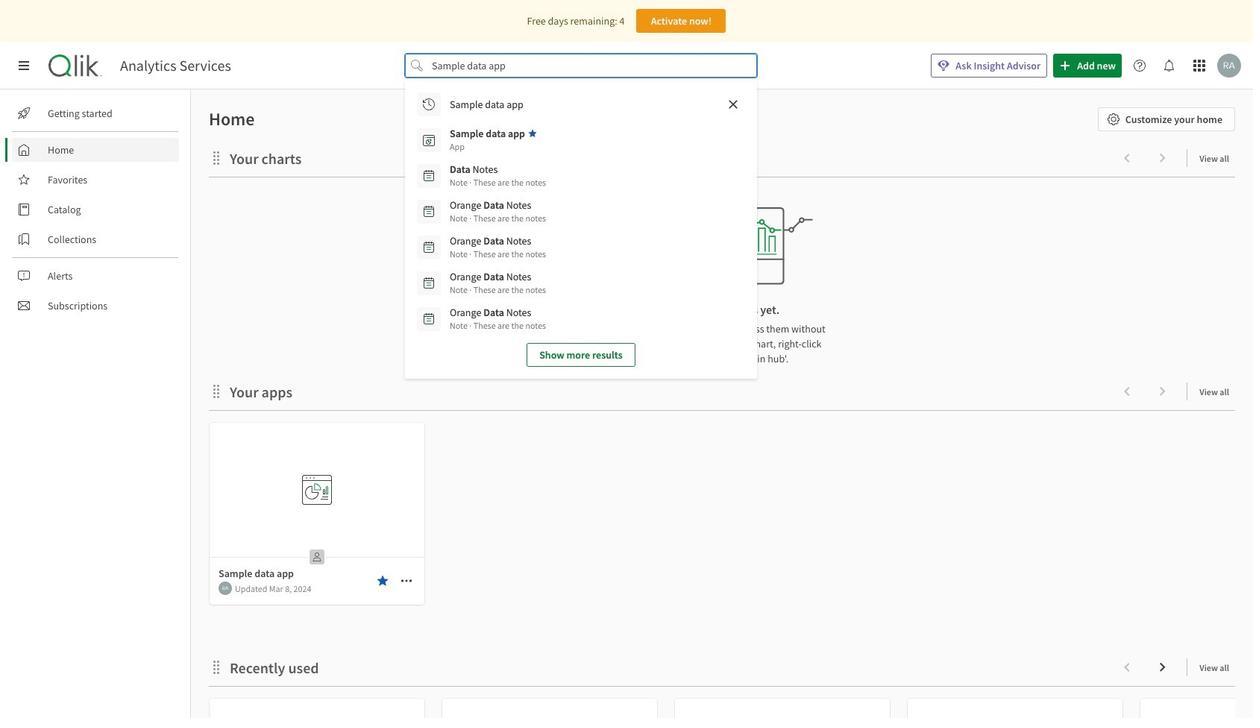 Task type: describe. For each thing, give the bounding box(es) containing it.
ruby anderson image
[[219, 582, 232, 596]]

ruby anderson image
[[1218, 54, 1242, 78]]

sample data app element
[[450, 127, 525, 140]]

recently searched item image
[[423, 99, 435, 110]]

1 vertical spatial move collection image
[[209, 384, 224, 399]]

4 these are the notes element from the top
[[450, 284, 546, 297]]

more actions image
[[401, 575, 413, 587]]

favorited item image
[[528, 129, 537, 138]]

3 these are the notes element from the top
[[450, 248, 546, 261]]

Search for content text field
[[429, 54, 734, 78]]

2 vertical spatial move collection image
[[209, 660, 224, 675]]



Task type: vqa. For each thing, say whether or not it's contained in the screenshot.
bottommost Move collection image
yes



Task type: locate. For each thing, give the bounding box(es) containing it.
5 these are the notes element from the top
[[450, 319, 546, 333]]

ruby anderson element
[[219, 582, 232, 596]]

navigation pane element
[[0, 96, 190, 324]]

close sidebar menu image
[[18, 60, 30, 72]]

2 these are the notes element from the top
[[450, 212, 546, 225]]

main content
[[185, 90, 1254, 719]]

1 these are the notes element from the top
[[450, 176, 546, 190]]

move collection image
[[209, 150, 224, 165], [209, 384, 224, 399], [209, 660, 224, 675]]

0 vertical spatial move collection image
[[209, 150, 224, 165]]

unfavorite image
[[377, 575, 389, 587]]

analytics services element
[[120, 57, 231, 75]]

these are the notes element
[[450, 176, 546, 190], [450, 212, 546, 225], [450, 248, 546, 261], [450, 284, 546, 297], [450, 319, 546, 333]]

list box
[[411, 87, 752, 373]]



